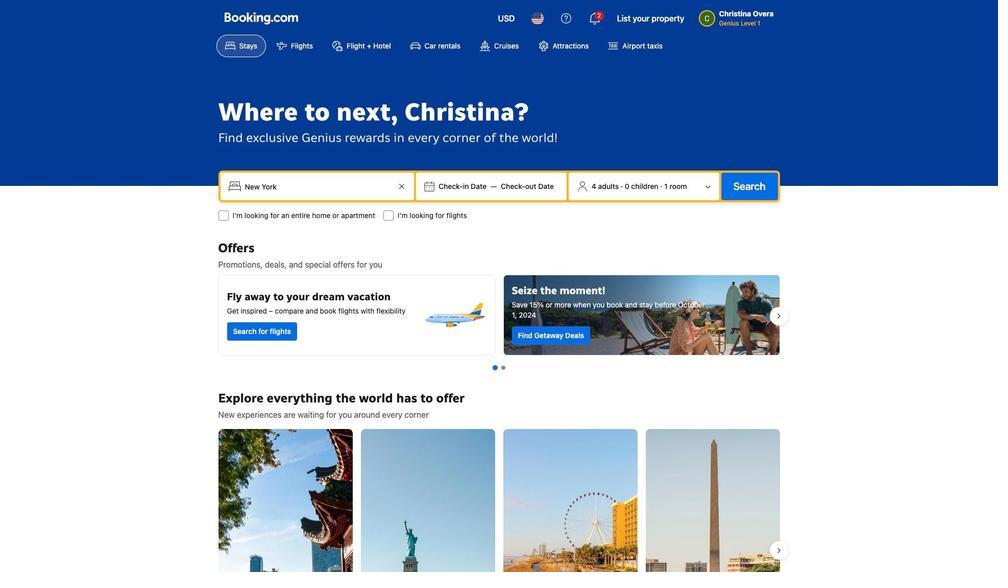 Task type: vqa. For each thing, say whether or not it's contained in the screenshot.
Your account menu Christina Overa Genius Level 1 'element'
yes



Task type: locate. For each thing, give the bounding box(es) containing it.
main content
[[210, 240, 789, 572]]

region
[[210, 271, 789, 362], [210, 425, 789, 572]]

booking.com image
[[225, 12, 298, 25]]

0 vertical spatial region
[[210, 271, 789, 362]]

2 region from the top
[[210, 425, 789, 572]]

1 vertical spatial region
[[210, 425, 789, 572]]

progress bar
[[493, 365, 506, 370]]



Task type: describe. For each thing, give the bounding box(es) containing it.
1 region from the top
[[210, 271, 789, 362]]

Where are you going? field
[[241, 177, 396, 196]]

your account menu christina overa genius level 1 element
[[699, 9, 774, 28]]

fly away to your dream vacation image
[[423, 284, 487, 347]]

two people chatting by the pool image
[[504, 275, 780, 355]]



